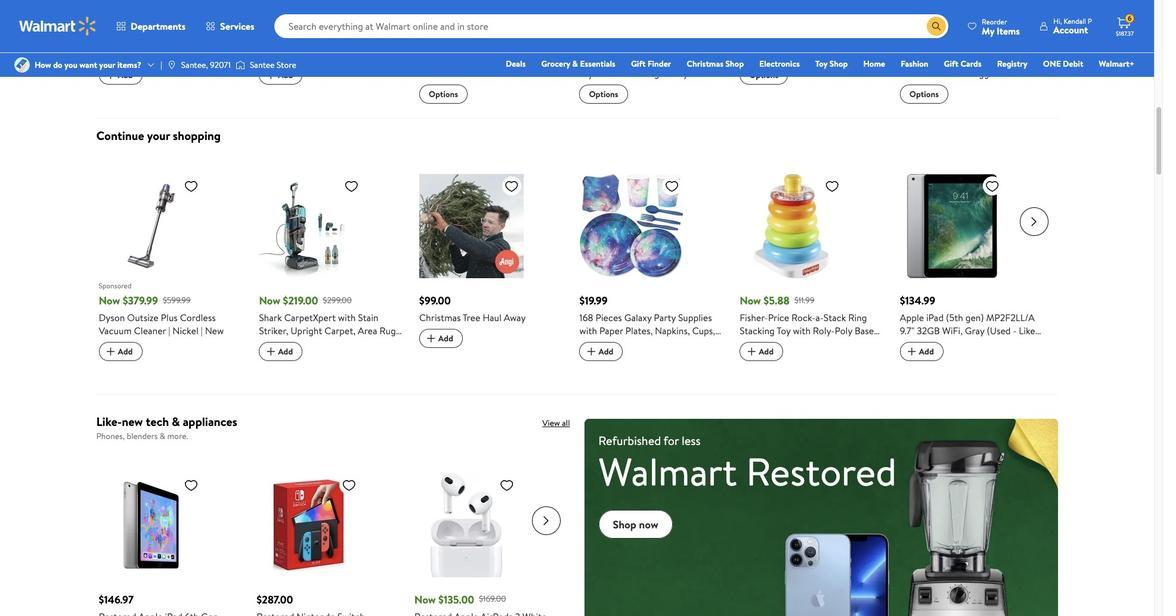 Task type: locate. For each thing, give the bounding box(es) containing it.
0 horizontal spatial fleece
[[684, 54, 711, 67]]

1 vertical spatial toy
[[777, 324, 791, 338]]

3 from from the left
[[931, 32, 949, 44]]

add to cart image
[[103, 68, 118, 82], [264, 68, 278, 82], [424, 332, 438, 346], [103, 345, 118, 359], [584, 345, 599, 359]]

add down 32gb
[[919, 346, 934, 358]]

add to cart image down stacking
[[744, 345, 759, 359]]

now left 'search icon'
[[900, 17, 921, 32]]

options link for now $19.99
[[579, 85, 628, 104]]

shop down vonmay
[[725, 58, 744, 70]]

now for $5.88
[[740, 293, 761, 308]]

0 horizontal spatial add to cart image
[[264, 345, 278, 359]]

for left infants
[[740, 338, 752, 351]]

$76.99
[[443, 17, 473, 32]]

walmart+
[[1099, 58, 1134, 70]]

product group containing $99.00
[[419, 150, 563, 381]]

services button
[[196, 12, 265, 41]]

galaxy
[[900, 54, 927, 67], [624, 311, 652, 324]]

 image left santee,
[[167, 60, 176, 70]]

options
[[579, 32, 608, 44], [900, 32, 929, 44], [749, 69, 779, 81], [429, 88, 458, 100], [589, 88, 618, 100], [909, 88, 939, 100]]

appliances
[[183, 414, 237, 430]]

next slide for continue your shopping list image
[[1020, 208, 1048, 236]]

1 add to cart image from the left
[[264, 345, 278, 359]]

0 horizontal spatial your
[[99, 59, 115, 71]]

options link down fit
[[900, 85, 948, 104]]

dyson left the v8
[[99, 35, 125, 48]]

1 vertical spatial in
[[281, 351, 289, 364]]

168
[[579, 311, 593, 324]]

now inside sponsored now $379.99 $599.99 dyson outsize plus cordless vacuum cleaner | nickel | new
[[99, 293, 120, 308]]

1 horizontal spatial party
[[654, 311, 676, 324]]

add to favorites list, christmas tree haul away image
[[504, 179, 519, 194]]

shark
[[259, 311, 282, 324]]

$19.99 left $24.99
[[603, 17, 632, 32]]

plus
[[161, 311, 178, 324]]

| right nickel
[[201, 324, 203, 338]]

fisher-price rock-a-stack ring stacking toy with roly-poly base for infants image
[[740, 174, 844, 279]]

for inside the $19.99 168 pieces galaxy party supplies with paper plates, napkins, cups, and cutlery for outer space birthday party decorations (serves 24)
[[629, 338, 642, 351]]

now for $349.00
[[259, 17, 280, 32]]

toy down the moccasin
[[815, 58, 827, 70]]

angelina christmas cozy fleece pajama in matching family set
[[579, 54, 711, 80]]

new inside sponsored now $379.99 $599.99 dyson outsize plus cordless vacuum cleaner | nickel | new
[[205, 324, 224, 338]]

now inside now $349.00 $499.00 xbox series x video game console, black
[[259, 17, 280, 32]]

add to cart image for $99.00
[[424, 332, 438, 346]]

options down fuzzy
[[749, 69, 779, 81]]

$21.99 inside now $19.99 $24.99 options from $19.99 – $21.99
[[660, 32, 682, 44]]

vacuum down services
[[208, 35, 241, 48]]

rug
[[380, 324, 396, 338]]

$19.99
[[603, 17, 632, 32], [630, 32, 652, 44], [579, 293, 608, 308]]

add button for $219.00
[[259, 342, 302, 361]]

add button for now
[[99, 342, 142, 361]]

– inside now $29.39 $34.97 options from $29.39 – $36.97
[[976, 32, 981, 44]]

and left hooks,
[[454, 80, 469, 93]]

1 vertical spatial dyson
[[99, 311, 125, 324]]

1 horizontal spatial vacuum
[[208, 35, 241, 48]]

1 vertical spatial vacuum
[[99, 324, 132, 338]]

$29.39 down $34.97
[[951, 32, 974, 44]]

$29.39 left $34.97
[[924, 17, 954, 32]]

add to favorites list, shark carpetxpert with stain striker, upright carpet, area rug & upholstery cleaner for pets, built-in spot & stain eliminator, deep cleaning & tough stain removal, carpet shampooer, navy, ex200 image
[[344, 179, 359, 194]]

registry link
[[992, 57, 1033, 70]]

now up vonmay
[[740, 17, 761, 32]]

now for $29.39
[[900, 17, 921, 32]]

1 horizontal spatial in
[[611, 67, 618, 80]]

carpet,
[[325, 324, 356, 338]]

options up 'fashion' in the top right of the page
[[900, 32, 929, 44]]

with left roly-
[[793, 324, 811, 338]]

shop now
[[613, 517, 658, 532]]

from for now $19.99
[[610, 32, 628, 44]]

 image
[[14, 57, 30, 73]]

drawers
[[430, 67, 465, 80]]

options down fit
[[909, 88, 939, 100]]

cordless down $419.99
[[170, 35, 205, 48]]

– for now $19.99
[[654, 32, 658, 44]]

view all
[[542, 418, 570, 429]]

 image
[[236, 59, 245, 71], [167, 60, 176, 70]]

grocery & essentials
[[541, 58, 615, 70]]

1 horizontal spatial fleece
[[940, 67, 967, 80]]

1 vertical spatial party
[[616, 351, 638, 364]]

eliminator,
[[344, 351, 388, 364]]

now up purple
[[99, 17, 120, 32]]

add button down 32gb
[[900, 342, 943, 361]]

product group containing now $349.00
[[259, 0, 402, 104]]

shop now link
[[599, 511, 673, 539]]

ipad
[[926, 311, 944, 324]]

1 vertical spatial $29.39
[[951, 32, 974, 44]]

1 horizontal spatial gift
[[944, 58, 958, 70]]

in left spot
[[281, 351, 289, 364]]

your right the continue
[[147, 128, 170, 144]]

navy,
[[259, 390, 282, 403]]

galaxy right 'pieces'
[[624, 311, 652, 324]]

0 vertical spatial new
[[136, 48, 155, 61]]

add button up (serves
[[579, 342, 623, 361]]

1 vertical spatial your
[[147, 128, 170, 144]]

restored apple airpods 3 white in ear headphones mpny3am/a (refurbished) image
[[414, 473, 519, 578]]

fashion link
[[895, 57, 934, 70]]

0 vertical spatial and
[[454, 80, 469, 93]]

with inside the $19.99 168 pieces galaxy party supplies with paper plates, napkins, cups, and cutlery for outer space birthday party decorations (serves 24)
[[579, 324, 597, 338]]

0 vertical spatial $19.99
[[603, 17, 632, 32]]

from down 'search icon'
[[931, 32, 949, 44]]

toy inside now $5.88 $11.99 fisher-price rock-a-stack ring stacking toy with roly-poly base for infants
[[777, 324, 791, 338]]

carpetxpert
[[284, 311, 336, 324]]

$11.99
[[794, 295, 815, 306]]

dresser,
[[497, 54, 531, 67]]

$287.00
[[257, 593, 293, 607]]

now for $279.99
[[99, 17, 120, 32]]

product group
[[99, 0, 242, 104], [259, 0, 402, 104], [419, 0, 563, 104], [579, 0, 723, 104], [740, 0, 883, 104], [900, 0, 1043, 104], [99, 150, 242, 381], [259, 150, 402, 403], [419, 150, 563, 381], [579, 150, 723, 381], [740, 150, 883, 381], [900, 150, 1043, 381], [99, 449, 240, 617], [257, 449, 398, 617], [414, 449, 556, 617]]

$99.00 christmas tree haul away
[[419, 293, 526, 324]]

now $135.00 $169.00
[[414, 593, 506, 607]]

add down 'console,' at the left top of the page
[[278, 69, 293, 81]]

now left $135.00
[[414, 593, 436, 607]]

1 gift from the left
[[631, 58, 646, 70]]

2 horizontal spatial shop
[[829, 58, 848, 70]]

stain right tough
[[358, 364, 378, 377]]

add to favorites list, restored apple airpods 3 white in ear headphones mpny3am/a (refurbished) image
[[500, 478, 514, 493]]

dyson inside now $279.99 $419.99 dyson v8 origin  cordless vacuum | purple | new
[[99, 35, 125, 48]]

add to cart image for $19.99
[[584, 345, 599, 359]]

0 horizontal spatial and
[[454, 80, 469, 93]]

32gb
[[917, 324, 940, 338]]

1 vertical spatial $21.99
[[660, 32, 682, 44]]

now $349.00 $499.00 xbox series x video game console, black
[[259, 17, 367, 61]]

now inside now $279.99 $419.99 dyson v8 origin  cordless vacuum | purple | new
[[99, 17, 120, 32]]

add to favorites list, restored nintendo switch - oled model with neon red & neon blue joy-con (refurbished) image
[[342, 478, 356, 493]]

gift left finder
[[631, 58, 646, 70]]

for inside gikpal 10 drawer dresser, chest of drawers for bedroom with side pockets and hooks, white options
[[467, 67, 479, 80]]

from inside now $29.39 $34.97 options from $29.39 – $36.97
[[931, 32, 949, 44]]

options inside now $14.99 $21.99 vonmay men's moccasin slippers fuzzy indoor outdoor house shoes options
[[749, 69, 779, 81]]

5xl)
[[961, 80, 980, 93]]

stain
[[358, 311, 378, 324], [321, 351, 342, 364], [358, 364, 378, 377]]

toy left rock-
[[777, 324, 791, 338]]

add for now
[[118, 346, 133, 358]]

1 horizontal spatial cleaner
[[315, 338, 347, 351]]

gift cards
[[944, 58, 982, 70]]

now inside now $76.99 $189.99 more options from $74.99
[[419, 17, 441, 32]]

add down paper
[[599, 346, 613, 358]]

add down the outsize
[[118, 346, 133, 358]]

(serves
[[579, 364, 610, 377]]

0 vertical spatial in
[[611, 67, 618, 80]]

new down "departments" dropdown button
[[136, 48, 155, 61]]

$19.99 up 168
[[579, 293, 608, 308]]

 image right 92071 at the left of page
[[236, 59, 245, 71]]

| down origin
[[160, 59, 162, 71]]

santee, 92071
[[181, 59, 231, 71]]

christmas shop link
[[681, 57, 749, 70]]

product group containing now $76.99
[[419, 0, 563, 104]]

add down striker,
[[278, 346, 293, 358]]

and inside the $19.99 168 pieces galaxy party supplies with paper plates, napkins, cups, and cutlery for outer space birthday party decorations (serves 24)
[[579, 338, 594, 351]]

add button down 'tree' at the left bottom of the page
[[419, 329, 463, 348]]

1 horizontal spatial from
[[610, 32, 628, 44]]

grocery & essentials link
[[536, 57, 621, 70]]

by
[[930, 54, 939, 67]]

from inside now $19.99 $24.99 options from $19.99 – $21.99
[[610, 32, 628, 44]]

gift finder
[[631, 58, 671, 70]]

game
[[343, 35, 367, 48]]

christmas for $99.00
[[419, 311, 461, 324]]

now up more
[[419, 17, 441, 32]]

product group containing $287.00
[[257, 449, 398, 617]]

2 horizontal spatial from
[[931, 32, 949, 44]]

0 horizontal spatial in
[[281, 351, 289, 364]]

black
[[297, 48, 319, 61]]

next slide for hero3across list image
[[532, 507, 560, 535]]

0 horizontal spatial party
[[616, 351, 638, 364]]

for left pets,
[[349, 338, 362, 351]]

$21.99 up cozy
[[660, 32, 682, 44]]

0 horizontal spatial christmas
[[419, 311, 461, 324]]

options link down 'pajama'
[[579, 85, 628, 104]]

add button down stacking
[[740, 342, 783, 361]]

add to cart image down 9.7"
[[905, 345, 919, 359]]

account
[[1053, 23, 1088, 36]]

add button down the outsize
[[99, 342, 142, 361]]

0 horizontal spatial from
[[469, 32, 487, 44]]

now $76.99 $189.99 more options from $74.99
[[419, 17, 512, 44]]

1 horizontal spatial  image
[[236, 59, 245, 71]]

add button down 'console,' at the left top of the page
[[259, 66, 302, 85]]

in right 'pajama'
[[611, 67, 618, 80]]

now for $14.99
[[740, 17, 761, 32]]

your right want
[[99, 59, 115, 71]]

add to cart image for now $219.00
[[264, 345, 278, 359]]

0 horizontal spatial new
[[136, 48, 155, 61]]

dyson left the outsize
[[99, 311, 125, 324]]

2 add to cart image from the left
[[744, 345, 759, 359]]

0 horizontal spatial –
[[654, 32, 658, 44]]

add to favorites list, apple ipad (5th gen) mp2f2ll/a 9.7" 32gb wifi, gray (used - like new) image
[[985, 179, 999, 194]]

vacuum inside sponsored now $379.99 $599.99 dyson outsize plus cordless vacuum cleaner | nickel | new
[[99, 324, 132, 338]]

with left paper
[[579, 324, 597, 338]]

cleaner up tough
[[315, 338, 347, 351]]

add to cart image
[[264, 345, 278, 359], [744, 345, 759, 359], [905, 345, 919, 359]]

2 horizontal spatial add to cart image
[[905, 345, 919, 359]]

haul
[[483, 311, 502, 324]]

– for now $29.39
[[976, 32, 981, 44]]

add for $219.00
[[278, 346, 293, 358]]

1 horizontal spatial christmas
[[618, 54, 659, 67]]

product group containing $134.99
[[900, 150, 1043, 381]]

shop down the moccasin
[[829, 58, 848, 70]]

christmas inside $99.00 christmas tree haul away
[[419, 311, 461, 324]]

for inside now $5.88 $11.99 fisher-price rock-a-stack ring stacking toy with roly-poly base for infants
[[740, 338, 752, 351]]

0 vertical spatial vacuum
[[208, 35, 241, 48]]

galaxy left by
[[900, 54, 927, 67]]

$19.99 inside the $19.99 168 pieces galaxy party supplies with paper plates, napkins, cups, and cutlery for outer space birthday party decorations (serves 24)
[[579, 293, 608, 308]]

birthday
[[579, 351, 614, 364]]

&
[[572, 58, 578, 70], [259, 338, 265, 351], [312, 351, 319, 364], [322, 364, 328, 377], [172, 414, 180, 430], [160, 431, 165, 443]]

angelina
[[579, 54, 615, 67]]

– left my
[[976, 32, 981, 44]]

fleece inside the galaxy by harvic 3-pack women's loose fit fleece jogger sweatpants (s-5xl) options
[[940, 67, 967, 80]]

0 vertical spatial $21.99
[[798, 18, 820, 30]]

add to favorites list, dyson outsize plus cordless vacuum cleaner | nickel | new image
[[184, 179, 198, 194]]

cleaner inside sponsored now $379.99 $599.99 dyson outsize plus cordless vacuum cleaner | nickel | new
[[134, 324, 166, 338]]

1 vertical spatial and
[[579, 338, 594, 351]]

side
[[542, 67, 559, 80]]

$21.99 up men's on the top right of page
[[798, 18, 820, 30]]

168 pieces galaxy party supplies with paper plates, napkins, cups, and cutlery for outer space birthday party decorations (serves 24) image
[[579, 174, 684, 279]]

options
[[440, 32, 467, 44]]

gift for gift cards
[[944, 58, 958, 70]]

for left 'outer'
[[629, 338, 642, 351]]

roly-
[[813, 324, 835, 338]]

now up xbox
[[259, 17, 280, 32]]

shop for christmas shop
[[725, 58, 744, 70]]

1 horizontal spatial shop
[[725, 58, 744, 70]]

from for now $29.39
[[931, 32, 949, 44]]

1 horizontal spatial galaxy
[[900, 54, 927, 67]]

$21.99
[[798, 18, 820, 30], [660, 32, 682, 44]]

dyson inside sponsored now $379.99 $599.99 dyson outsize plus cordless vacuum cleaner | nickel | new
[[99, 311, 125, 324]]

like-
[[96, 414, 122, 430]]

2 vertical spatial $19.99
[[579, 293, 608, 308]]

now inside now $29.39 $34.97 options from $29.39 – $36.97
[[900, 17, 921, 32]]

walmart+ link
[[1093, 57, 1140, 70]]

1 horizontal spatial add to cart image
[[744, 345, 759, 359]]

1 horizontal spatial your
[[147, 128, 170, 144]]

new inside now $279.99 $419.99 dyson v8 origin  cordless vacuum | purple | new
[[136, 48, 155, 61]]

christmas for angelina
[[618, 54, 659, 67]]

0 horizontal spatial vacuum
[[99, 324, 132, 338]]

phones,
[[96, 431, 125, 443]]

more
[[419, 32, 438, 44]]

0 horizontal spatial $21.99
[[660, 32, 682, 44]]

1 vertical spatial galaxy
[[624, 311, 652, 324]]

now up "fisher-"
[[740, 293, 761, 308]]

toy
[[815, 58, 827, 70], [777, 324, 791, 338]]

away
[[504, 311, 526, 324]]

0 vertical spatial cordless
[[170, 35, 205, 48]]

add down $99.00
[[438, 333, 453, 345]]

1 dyson from the top
[[99, 35, 125, 48]]

now up 'angelina'
[[579, 17, 601, 32]]

with inside now $219.00 $299.00 shark carpetxpert with stain striker, upright carpet, area rug & upholstery cleaner for pets, built-in spot & stain eliminator, deep cleaning & tough stain removal, carpet shampooer, navy, ex200
[[338, 311, 356, 324]]

1 horizontal spatial –
[[976, 32, 981, 44]]

product group containing now $219.00
[[259, 150, 402, 403]]

add button down purple
[[99, 66, 142, 85]]

with down $299.00
[[338, 311, 356, 324]]

now inside now $19.99 $24.99 options from $19.99 – $21.99
[[579, 17, 601, 32]]

0 vertical spatial galaxy
[[900, 54, 927, 67]]

2 from from the left
[[610, 32, 628, 44]]

for
[[467, 67, 479, 80], [349, 338, 362, 351], [629, 338, 642, 351], [740, 338, 752, 351]]

0 vertical spatial party
[[654, 311, 676, 324]]

2 – from the left
[[976, 32, 981, 44]]

party up 'outer'
[[654, 311, 676, 324]]

options inside now $29.39 $34.97 options from $29.39 – $36.97
[[900, 32, 929, 44]]

2 dyson from the top
[[99, 311, 125, 324]]

shop for toy shop
[[829, 58, 848, 70]]

Search search field
[[274, 14, 948, 38]]

$29.39
[[924, 17, 954, 32], [951, 32, 974, 44]]

my
[[982, 24, 994, 37]]

gift cards link
[[939, 57, 987, 70]]

new right nickel
[[205, 324, 224, 338]]

0 horizontal spatial shop
[[613, 517, 636, 532]]

santee store
[[250, 59, 296, 71]]

departments
[[131, 20, 186, 33]]

now inside now $219.00 $299.00 shark carpetxpert with stain striker, upright carpet, area rug & upholstery cleaner for pets, built-in spot & stain eliminator, deep cleaning & tough stain removal, carpet shampooer, navy, ex200
[[259, 293, 280, 308]]

add for $5.88
[[759, 346, 774, 358]]

$169.00
[[479, 594, 506, 606]]

outer
[[644, 338, 669, 351]]

gift right by
[[944, 58, 958, 70]]

add to favorites list, 168 pieces galaxy party supplies with paper plates, napkins, cups, and cutlery for outer space birthday party decorations (serves 24) image
[[665, 179, 679, 194]]

add button for christmas
[[419, 329, 463, 348]]

0 horizontal spatial galaxy
[[624, 311, 652, 324]]

0 vertical spatial toy
[[815, 58, 827, 70]]

3-
[[971, 54, 979, 67]]

options down drawers
[[429, 88, 458, 100]]

for right the 10
[[467, 67, 479, 80]]

1 – from the left
[[654, 32, 658, 44]]

options up 'angelina'
[[579, 32, 608, 44]]

options down 'pajama'
[[589, 88, 618, 100]]

removal,
[[259, 377, 297, 390]]

fit
[[926, 67, 937, 80]]

add to cart image for sponsored
[[103, 345, 118, 359]]

1 horizontal spatial toy
[[815, 58, 827, 70]]

vacuum inside now $279.99 $419.99 dyson v8 origin  cordless vacuum | purple | new
[[208, 35, 241, 48]]

now inside now $5.88 $11.99 fisher-price rock-a-stack ring stacking toy with roly-poly base for infants
[[740, 293, 761, 308]]

add
[[118, 69, 133, 81], [278, 69, 293, 81], [438, 333, 453, 345], [118, 346, 133, 358], [278, 346, 293, 358], [599, 346, 613, 358], [759, 346, 774, 358], [919, 346, 934, 358]]

1 vertical spatial new
[[205, 324, 224, 338]]

all
[[562, 418, 570, 429]]

purple
[[103, 48, 130, 61]]

walmart
[[599, 446, 737, 499]]

for inside now $219.00 $299.00 shark carpetxpert with stain striker, upright carpet, area rug & upholstery cleaner for pets, built-in spot & stain eliminator, deep cleaning & tough stain removal, carpet shampooer, navy, ex200
[[349, 338, 362, 351]]

gen)
[[965, 311, 984, 324]]

– down $24.99
[[654, 32, 658, 44]]

fleece inside angelina christmas cozy fleece pajama in matching family set
[[684, 54, 711, 67]]

and left cutlery
[[579, 338, 594, 351]]

cleaner down $379.99
[[134, 324, 166, 338]]

options inside now $19.99 $24.99 options from $19.99 – $21.99
[[579, 32, 608, 44]]

1 vertical spatial $19.99
[[630, 32, 652, 44]]

fuzzy
[[740, 48, 762, 61]]

1 horizontal spatial and
[[579, 338, 594, 351]]

cordless down $599.99 in the left top of the page
[[180, 311, 216, 324]]

plates,
[[625, 324, 653, 338]]

with left side
[[522, 67, 539, 80]]

add down stacking
[[759, 346, 774, 358]]

now for $19.99
[[579, 17, 601, 32]]

|
[[99, 48, 101, 61], [132, 48, 134, 61], [160, 59, 162, 71], [168, 324, 170, 338], [201, 324, 203, 338]]

$599.99
[[163, 295, 191, 306]]

outsize
[[127, 311, 158, 324]]

& left 'more.' at the bottom
[[160, 431, 165, 443]]

ex200
[[284, 390, 312, 403]]

from
[[469, 32, 487, 44], [610, 32, 628, 44], [931, 32, 949, 44]]

1 horizontal spatial $21.99
[[798, 18, 820, 30]]

christmas inside angelina christmas cozy fleece pajama in matching family set
[[618, 54, 659, 67]]

2 gift from the left
[[944, 58, 958, 70]]

0 horizontal spatial cleaner
[[134, 324, 166, 338]]

shop
[[725, 58, 744, 70], [829, 58, 848, 70], [613, 517, 636, 532]]

from up 'angelina'
[[610, 32, 628, 44]]

1 vertical spatial cordless
[[180, 311, 216, 324]]

from down $189.99
[[469, 32, 487, 44]]

how
[[35, 59, 51, 71]]

Walmart Site-Wide search field
[[274, 14, 948, 38]]

0 vertical spatial dyson
[[99, 35, 125, 48]]

0 horizontal spatial gift
[[631, 58, 646, 70]]

options link down drawers
[[419, 85, 468, 104]]

– inside now $19.99 $24.99 options from $19.99 – $21.99
[[654, 32, 658, 44]]

fleece
[[684, 54, 711, 67], [940, 67, 967, 80]]

1 from from the left
[[469, 32, 487, 44]]

search icon image
[[932, 21, 941, 31]]

area
[[358, 324, 377, 338]]

0 horizontal spatial  image
[[167, 60, 176, 70]]

product group containing $19.99
[[579, 150, 723, 381]]

add to cart image up the deep
[[264, 345, 278, 359]]

party down plates,
[[616, 351, 638, 364]]

1 horizontal spatial new
[[205, 324, 224, 338]]

now inside now $14.99 $21.99 vonmay men's moccasin slippers fuzzy indoor outdoor house shoes options
[[740, 17, 761, 32]]

add button up the deep
[[259, 342, 302, 361]]

now up the shark
[[259, 293, 280, 308]]

now down sponsored
[[99, 293, 120, 308]]

$19.99 down $24.99
[[630, 32, 652, 44]]

add button for apple
[[900, 342, 943, 361]]

0 horizontal spatial toy
[[777, 324, 791, 338]]

-
[[1013, 324, 1017, 338]]

| right purple
[[132, 48, 134, 61]]



Task type: describe. For each thing, give the bounding box(es) containing it.
supplies
[[678, 311, 712, 324]]

| right want
[[99, 48, 101, 61]]

now $279.99 $419.99 dyson v8 origin  cordless vacuum | purple | new
[[99, 17, 241, 61]]

galaxy by harvic 3-pack women's loose fit fleece jogger sweatpants (s-5xl) options
[[900, 54, 1038, 100]]

origin
[[141, 35, 167, 48]]

xbox
[[259, 35, 279, 48]]

& right spot
[[312, 351, 319, 364]]

& right grocery
[[572, 58, 578, 70]]

shampooer,
[[330, 377, 379, 390]]

add down purple
[[118, 69, 133, 81]]

moccasin
[[809, 35, 847, 48]]

console,
[[259, 48, 295, 61]]

add to cart image for now $5.88
[[744, 345, 759, 359]]

services
[[220, 20, 254, 33]]

carpet
[[299, 377, 328, 390]]

harvic
[[941, 54, 968, 67]]

add to favorites list, restored apple ipad 6th gen 32gb wi-fi space gray (refurbished) image
[[184, 478, 198, 493]]

debit
[[1063, 58, 1083, 70]]

gift for gift finder
[[631, 58, 646, 70]]

restored nintendo switch - oled model with neon red & neon blue joy-con (refurbished) image
[[257, 473, 361, 578]]

chest
[[533, 54, 557, 67]]

shoes
[[740, 61, 764, 74]]

matching
[[620, 67, 659, 80]]

napkins,
[[655, 324, 690, 338]]

vonmay
[[740, 35, 780, 48]]

dyson outsize plus cordless vacuum cleaner | nickel | new image
[[99, 174, 203, 279]]

add to favorites list, fisher-price rock-a-stack ring stacking toy with roly-poly base for infants image
[[825, 179, 839, 194]]

pockets
[[419, 80, 452, 93]]

product group containing now $135.00
[[414, 449, 556, 617]]

product group containing now $19.99
[[579, 0, 723, 104]]

deep
[[259, 364, 281, 377]]

3 add to cart image from the left
[[905, 345, 919, 359]]

poly
[[835, 324, 852, 338]]

of
[[419, 67, 428, 80]]

stain down carpet,
[[321, 351, 342, 364]]

tough
[[330, 364, 355, 377]]

walmart restored
[[599, 446, 897, 499]]

options link for now $29.39
[[900, 85, 948, 104]]

0 vertical spatial $29.39
[[924, 17, 954, 32]]

$14.99
[[764, 17, 793, 32]]

hi,
[[1053, 16, 1062, 26]]

now $29.39 $34.97 options from $29.39 – $36.97
[[900, 17, 1006, 44]]

add for apple
[[919, 346, 934, 358]]

decorations
[[641, 351, 691, 364]]

registry
[[997, 58, 1027, 70]]

options inside the galaxy by harvic 3-pack women's loose fit fleece jogger sweatpants (s-5xl) options
[[909, 88, 939, 100]]

92071
[[210, 59, 231, 71]]

hi, kendall p account
[[1053, 16, 1092, 36]]

christmas shop
[[687, 58, 744, 70]]

cards
[[960, 58, 982, 70]]

cutlery
[[597, 338, 627, 351]]

p
[[1088, 16, 1092, 26]]

now for $219.00
[[259, 293, 280, 308]]

you
[[64, 59, 77, 71]]

options link for now $76.99
[[419, 85, 468, 104]]

cordless inside now $279.99 $419.99 dyson v8 origin  cordless vacuum | purple | new
[[170, 35, 205, 48]]

product group containing now $14.99
[[740, 0, 883, 104]]

cordless inside sponsored now $379.99 $599.99 dyson outsize plus cordless vacuum cleaner | nickel | new
[[180, 311, 216, 324]]

base
[[855, 324, 874, 338]]

$5.88
[[764, 293, 790, 308]]

& up the deep
[[259, 338, 265, 351]]

gift finder link
[[626, 57, 677, 70]]

striker,
[[259, 324, 288, 338]]

$24.99
[[636, 18, 660, 30]]

options link down fuzzy
[[740, 66, 788, 85]]

$21.99 inside now $14.99 $21.99 vonmay men's moccasin slippers fuzzy indoor outdoor house shoes options
[[798, 18, 820, 30]]

$279.99
[[123, 17, 158, 32]]

$187.37
[[1116, 29, 1134, 38]]

product group containing $146.97
[[99, 449, 240, 617]]

price
[[768, 311, 789, 324]]

(5th
[[946, 311, 963, 324]]

 image for santee store
[[236, 59, 245, 71]]

more.
[[167, 431, 188, 443]]

now
[[639, 517, 658, 532]]

now for $76.99
[[419, 17, 441, 32]]

stain left rug
[[358, 311, 378, 324]]

product group containing now $379.99
[[99, 150, 242, 381]]

pets,
[[364, 338, 384, 351]]

$74.99
[[489, 32, 512, 44]]

upright
[[291, 324, 322, 338]]

add button for 168
[[579, 342, 623, 361]]

like-new tech & appliances phones, blenders & more.
[[96, 414, 237, 443]]

walmart image
[[19, 17, 97, 36]]

product group containing now $5.88
[[740, 150, 883, 381]]

from inside now $76.99 $189.99 more options from $74.99
[[469, 32, 487, 44]]

kendall
[[1064, 16, 1086, 26]]

shark carpetxpert with stain striker, upright carpet, area rug & upholstery cleaner for pets, built-in spot & stain eliminator, deep cleaning & tough stain removal, carpet shampooer, navy, ex200 image
[[259, 174, 363, 279]]

apple ipad (5th gen) mp2f2ll/a 9.7" 32gb wifi, gray (used - like new) image
[[900, 174, 1004, 279]]

cleaner inside now $219.00 $299.00 shark carpetxpert with stain striker, upright carpet, area rug & upholstery cleaner for pets, built-in spot & stain eliminator, deep cleaning & tough stain removal, carpet shampooer, navy, ex200
[[315, 338, 347, 351]]

add button for $5.88
[[740, 342, 783, 361]]

paper
[[599, 324, 623, 338]]

now for $135.00
[[414, 593, 436, 607]]

santee
[[250, 59, 275, 71]]

electronics link
[[754, 57, 805, 70]]

in inside angelina christmas cozy fleece pajama in matching family set
[[611, 67, 618, 80]]

outdoor
[[794, 48, 830, 61]]

in inside now $219.00 $299.00 shark carpetxpert with stain striker, upright carpet, area rug & upholstery cleaner for pets, built-in spot & stain eliminator, deep cleaning & tough stain removal, carpet shampooer, navy, ex200
[[281, 351, 289, 364]]

product group containing now $279.99
[[99, 0, 242, 104]]

pieces
[[595, 311, 622, 324]]

electronics
[[759, 58, 800, 70]]

0 vertical spatial your
[[99, 59, 115, 71]]

continue
[[96, 128, 144, 144]]

v8
[[127, 35, 139, 48]]

now $19.99 $24.99 options from $19.99 – $21.99
[[579, 17, 682, 44]]

galaxy inside the $19.99 168 pieces galaxy party supplies with paper plates, napkins, cups, and cutlery for outer space birthday party decorations (serves 24)
[[624, 311, 652, 324]]

now $219.00 $299.00 shark carpetxpert with stain striker, upright carpet, area rug & upholstery cleaner for pets, built-in spot & stain eliminator, deep cleaning & tough stain removal, carpet shampooer, navy, ex200
[[259, 293, 396, 403]]

& left tough
[[322, 364, 328, 377]]

& up 'more.' at the bottom
[[172, 414, 180, 430]]

hooks,
[[471, 80, 500, 93]]

indoor
[[764, 48, 791, 61]]

with inside now $5.88 $11.99 fisher-price rock-a-stack ring stacking toy with roly-poly base for infants
[[793, 324, 811, 338]]

finder
[[648, 58, 671, 70]]

galaxy inside the galaxy by harvic 3-pack women's loose fit fleece jogger sweatpants (s-5xl) options
[[900, 54, 927, 67]]

 image for santee, 92071
[[167, 60, 176, 70]]

add for christmas
[[438, 333, 453, 345]]

options inside gikpal 10 drawer dresser, chest of drawers for bedroom with side pockets and hooks, white options
[[429, 88, 458, 100]]

tech
[[146, 414, 169, 430]]

add for 168
[[599, 346, 613, 358]]

fisher-
[[740, 311, 768, 324]]

christmas tree haul away image
[[419, 174, 524, 279]]

$299.00
[[323, 295, 352, 306]]

spot
[[291, 351, 310, 364]]

restored apple ipad 6th gen 32gb wi-fi space gray (refurbished) image
[[99, 473, 203, 578]]

one debit
[[1043, 58, 1083, 70]]

bedroom
[[481, 67, 519, 80]]

9.7"
[[900, 324, 915, 338]]

blenders
[[127, 431, 158, 443]]

gikpal
[[419, 54, 451, 67]]

gikpal 10 drawer dresser, chest of drawers for bedroom with side pockets and hooks, white options
[[419, 54, 559, 100]]

with inside gikpal 10 drawer dresser, chest of drawers for bedroom with side pockets and hooks, white options
[[522, 67, 539, 80]]

| left nickel
[[168, 324, 170, 338]]

space
[[671, 338, 696, 351]]

and inside gikpal 10 drawer dresser, chest of drawers for bedroom with side pockets and hooks, white options
[[454, 80, 469, 93]]

product group containing now $29.39
[[900, 0, 1043, 104]]

2 horizontal spatial christmas
[[687, 58, 723, 70]]

store
[[277, 59, 296, 71]]

deals
[[506, 58, 526, 70]]



Task type: vqa. For each thing, say whether or not it's contained in the screenshot.
at
no



